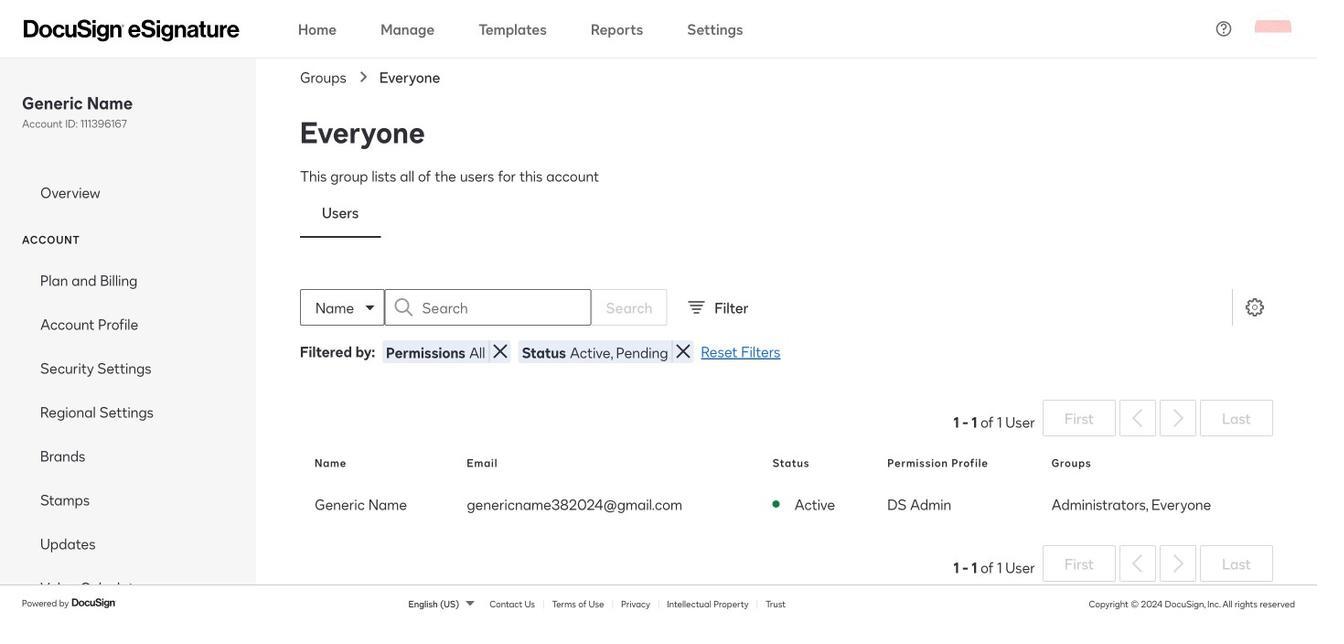 Task type: describe. For each thing, give the bounding box(es) containing it.
your uploaded profile image image
[[1255, 11, 1292, 47]]



Task type: locate. For each thing, give the bounding box(es) containing it.
Search text field
[[422, 290, 591, 325]]

account element
[[0, 258, 256, 609]]

docusign admin image
[[24, 20, 240, 42]]

docusign image
[[71, 596, 117, 610]]



Task type: vqa. For each thing, say whether or not it's contained in the screenshot.
Your Uploaded Profile Image
yes



